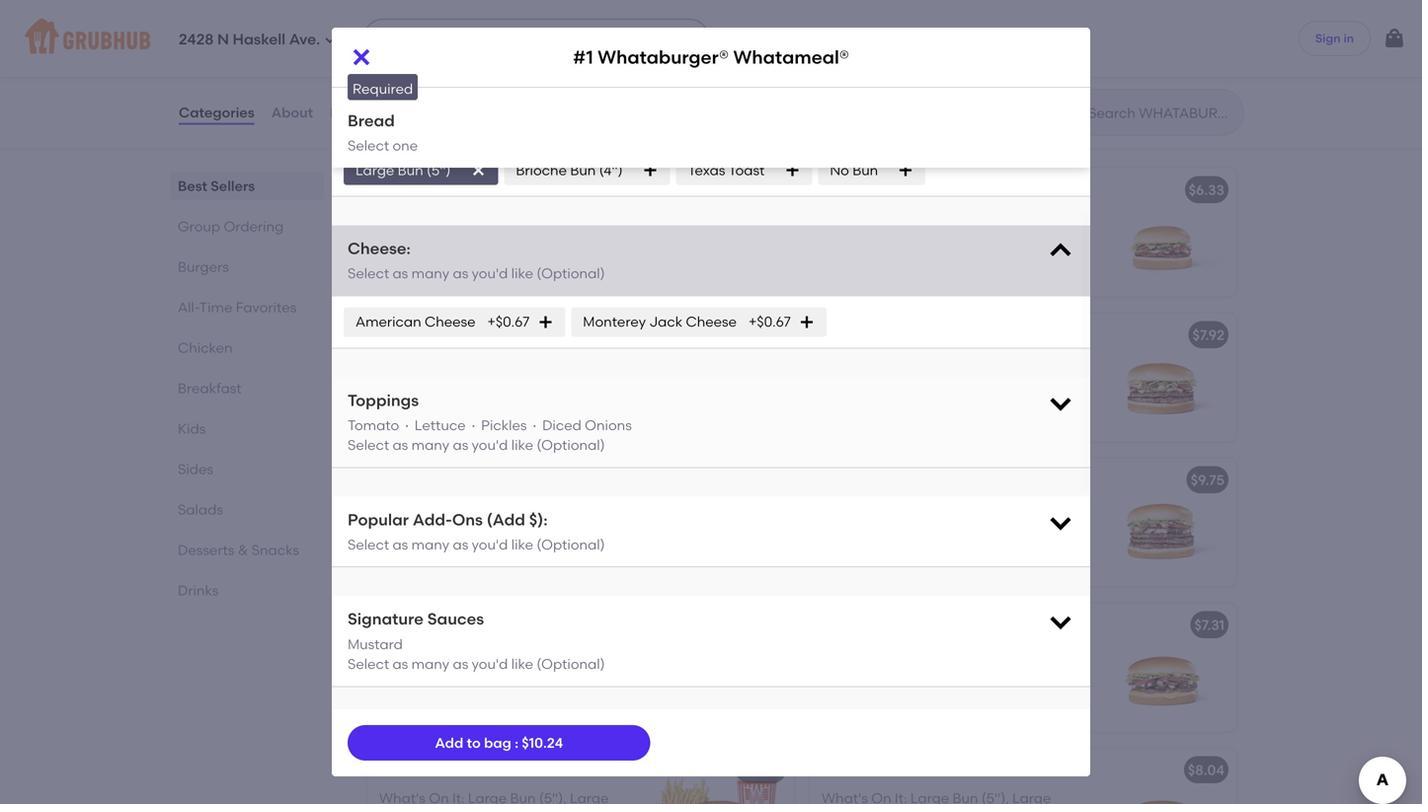 Task type: vqa. For each thing, say whether or not it's contained in the screenshot.
Best corresponding to #2
yes



Task type: describe. For each thing, give the bounding box(es) containing it.
#2 double meat whataburger® image
[[1088, 314, 1237, 442]]

many inside toppings tomato ∙ lettuce ∙ pickles ∙ diced onions select as many as you'd like (optional)
[[412, 437, 450, 454]]

n
[[217, 31, 229, 49]]

2 one from the top
[[393, 137, 418, 154]]

(4oz) inside what's on it: double meat whataburger® (10), tomato, lettuce, pickles, diced onions, mustard (4oz), mayonnaise (4oz), ketchup (4oz)
[[1005, 54, 1037, 70]]

1 ∙ from the left
[[403, 417, 411, 434]]

all-
[[178, 299, 199, 316]]

sellers
[[211, 178, 255, 195]]

toast
[[729, 162, 765, 179]]

$8.04
[[1188, 763, 1225, 779]]

#4 jalapeño & cheese whataburger®
[[822, 617, 1079, 634]]

10 max
[[348, 14, 394, 30]]

:
[[515, 735, 518, 752]]

select inside cheese: select as many as you'd like (optional)
[[348, 265, 389, 282]]

beef for #2 double meat whataburger® whatameal®
[[379, 379, 409, 396]]

on inside what's on it: whataburger® (10), tomato, lettuce, pickles, diced onions, mustard (4oz), mayonnaise (4oz), ketchup (4oz)
[[429, 0, 449, 10]]

$9.75
[[1191, 472, 1225, 489]]

(optional) inside toppings tomato ∙ lettuce ∙ pickles ∙ diced onions select as many as you'd like (optional)
[[537, 437, 605, 454]]

group ordering
[[178, 218, 284, 235]]

ave.
[[289, 31, 320, 49]]

onions for #3 triple meat whataburger® whatameal® image
[[422, 560, 469, 577]]

10 whataburger® box image
[[646, 0, 794, 81]]

sign
[[1315, 31, 1341, 45]]

#2 double meat whataburger® whatameal®
[[379, 331, 681, 348]]

texas toast
[[688, 162, 765, 179]]

$7.31
[[1195, 617, 1225, 634]]

(4oz) inside what's on it: whataburger® (10), tomato, lettuce, pickles, diced onions, mustard (4oz), mayonnaise (4oz), ketchup (4oz)
[[478, 54, 510, 70]]

seller for double
[[419, 307, 452, 321]]

2428 n haskell ave.
[[179, 31, 320, 49]]

many inside signature sauces mustard select as many as you'd like (optional)
[[412, 656, 450, 673]]

10
[[348, 14, 361, 30]]

as up ons
[[453, 437, 468, 454]]

cheese:
[[348, 239, 411, 258]]

(regular) inside what's on it: large bun (5"), large beef patty (5") (3), tomato (regular), lettuce (regular), pickles (regular), diced onions (regular), mustard (regular) button
[[379, 580, 441, 597]]

#1 whataburger® whatameal® image
[[646, 168, 794, 297]]

all-time favorites tab
[[178, 297, 316, 318]]

tomato for #3 triple meat whataburger® whatameal® image
[[503, 520, 555, 537]]

best seller for whataburger®
[[391, 162, 452, 176]]

#4 jalapeño & cheese whataburger® whatameal® button
[[367, 604, 794, 732]]

beef for #2 double meat whataburger®
[[822, 375, 852, 392]]

as down cheese:
[[393, 265, 408, 282]]

what's inside what's on it: large bun (5"), large beef patty (5") (3), tomato (regular), lettuce (regular), pickles (regular), diced onions (regular), mustard (regular) button
[[379, 500, 426, 517]]

on inside what's on it: double meat whataburger® (10), tomato, lettuce, pickles, diced onions, mustard (4oz), mayonnaise (4oz), ketchup (4oz)
[[871, 0, 891, 10]]

like inside cheese: select as many as you'd like (optional)
[[511, 265, 533, 282]]

what's on it: large bun (5"), large beef patty (5") (3), tomato (regular), lettuce (regular), pickles (regular), diced onions (regular), mustard (regular) button
[[367, 459, 794, 597]]

#2 double meat whataburger® whatameal® image
[[646, 314, 794, 442]]

#5 bacon & cheese whataburger® whatameal®
[[379, 763, 706, 779]]

#3 triple meat whataburger® image
[[1088, 459, 1237, 587]]

(3), for #3 triple meat whataburger® image
[[921, 520, 942, 537]]

svg image right ave.
[[324, 34, 336, 46]]

onions inside toppings tomato ∙ lettuce ∙ pickles ∙ diced onions select as many as you'd like (optional)
[[585, 417, 632, 434]]

1 bread from the top
[[348, 87, 395, 106]]

(regular) for #1 whataburger®
[[822, 290, 883, 307]]

tomato, inside what's on it: whataburger® (10), tomato, lettuce, pickles, diced onions, mustard (4oz), mayonnaise (4oz), ketchup (4oz)
[[379, 13, 434, 30]]

what's on it: large bun (5"), large beef patty (5") (3), tomato (regular), lettuce (regular), pickles (regular), diced onions (regular), mustard (regular) for #3 triple meat whataburger® image
[[822, 500, 1066, 597]]

what's inside what's on it: double meat whataburger® (10), tomato, lettuce, pickles, diced onions, mustard (4oz), mayonnaise (4oz), ketchup (4oz)
[[822, 0, 868, 10]]

breakfast
[[178, 380, 242, 397]]

what's on it: whataburger® (10), tomato, lettuce, pickles, diced onions, mustard (4oz), mayonnaise (4oz), ketchup (4oz) button
[[367, 0, 794, 81]]

sign in
[[1315, 31, 1354, 45]]

you'd inside toppings tomato ∙ lettuce ∙ pickles ∙ diced onions select as many as you'd like (optional)
[[472, 437, 508, 454]]

best sellers
[[178, 178, 255, 195]]

pickles for #1 whataburger® image
[[945, 250, 991, 267]]

haskell
[[233, 31, 286, 49]]

(1),
[[921, 230, 939, 247]]

brioche bun (4")
[[516, 162, 623, 179]]

many inside "popular add-ons (add $): select as many as you'd like (optional)"
[[412, 537, 450, 554]]

jack
[[649, 314, 683, 330]]

to
[[467, 735, 481, 752]]

lettuce inside toppings tomato ∙ lettuce ∙ pickles ∙ diced onions select as many as you'd like (optional)
[[415, 417, 466, 434]]

& for #5 bacon & cheese whataburger®
[[890, 763, 901, 779]]

what's on it: large bun (5"), large beef patty (5") (1), tomato (regular), lettuce (regular), pickles (regular), diced onions (regular), mustard (regular)
[[822, 210, 1063, 307]]

bacon for #5 bacon & cheese whataburger® whatameal®
[[401, 763, 444, 779]]

(5"), inside button
[[539, 500, 567, 517]]

(add
[[487, 511, 525, 530]]

$12.19
[[740, 763, 777, 779]]

american
[[356, 314, 421, 330]]

Search WHATABURGER search field
[[1086, 104, 1238, 122]]

add-
[[413, 511, 452, 530]]

chicken
[[178, 340, 233, 357]]

jalapeño for #4 jalapeño & cheese whataburger®
[[843, 617, 908, 634]]

best inside best sellers tab
[[178, 178, 207, 195]]

select inside signature sauces mustard select as many as you'd like (optional)
[[348, 656, 389, 673]]

max
[[364, 14, 394, 30]]

2 select from the top
[[348, 137, 389, 154]]

$6.33
[[1189, 182, 1225, 199]]

beef inside button
[[379, 520, 409, 537]]

pickles for #3 triple meat whataburger® whatameal® image
[[502, 540, 548, 557]]

lettuce for #3 triple meat whataburger® whatameal® image
[[379, 540, 430, 557]]

$7.92
[[1193, 327, 1225, 344]]

like inside signature sauces mustard select as many as you'd like (optional)
[[511, 656, 533, 673]]

lettuce, inside what's on it: whataburger® (10), tomato, lettuce, pickles, diced onions, mustard (4oz), mayonnaise (4oz), ketchup (4oz)
[[438, 13, 492, 30]]

pickles, inside what's on it: double meat whataburger® (10), tomato, lettuce, pickles, diced onions, mustard (4oz), mayonnaise (4oz), ketchup (4oz)
[[822, 34, 871, 50]]

sign in button
[[1299, 21, 1371, 56]]

no
[[830, 162, 849, 179]]

onions, inside what's on it: double meat whataburger® (10), tomato, lettuce, pickles, diced onions, mustard (4oz), mayonnaise (4oz), ketchup (4oz)
[[917, 34, 968, 50]]

popular
[[348, 511, 409, 530]]

(regular) for #2 double meat whataburger® whatameal®
[[379, 439, 441, 456]]

$11.94
[[740, 327, 777, 344]]

as down popular
[[393, 537, 408, 554]]

(3), for #3 triple meat whataburger® whatameal® image
[[479, 520, 500, 537]]

sauces
[[427, 610, 484, 629]]

#2 for #2 double meat whataburger® whatameal®
[[379, 331, 397, 348]]

1 horizontal spatial #1
[[573, 46, 593, 68]]

as down ons
[[453, 537, 468, 554]]

on inside button
[[429, 500, 449, 517]]

(5") for #1 whataburger® image
[[894, 230, 918, 247]]

meat for #2 double meat whataburger® whatameal®
[[452, 331, 487, 348]]

kids
[[178, 421, 206, 438]]

best sellers tab
[[178, 176, 316, 197]]

sides
[[178, 461, 213, 478]]

signature sauces mustard select as many as you'd like (optional)
[[348, 610, 605, 673]]

american cheese
[[356, 314, 476, 330]]

bun inside what's on it: large bun (5"), large beef patty (5") (1), tomato (regular), lettuce (regular), pickles (regular), diced onions (regular), mustard (regular)
[[953, 210, 978, 227]]

tomato for #3 triple meat whataburger® image
[[946, 520, 997, 537]]

onions, inside what's on it: whataburger® (10), tomato, lettuce, pickles, diced onions, mustard (4oz), mayonnaise (4oz), ketchup (4oz)
[[379, 34, 430, 50]]

#4 jalapeño & cheese whataburger® whatameal®
[[379, 617, 728, 634]]

what's on it: double meat whataburger® (10), tomato, lettuce, pickles, diced onions, mustard (4oz), mayonnaise (4oz), ketchup (4oz) button
[[810, 0, 1237, 81]]

#5 for #5 bacon & cheese whataburger® whatameal®
[[379, 763, 397, 779]]

lettuce for #2 double meat whataburger® image
[[822, 395, 873, 412]]

ordering
[[224, 218, 284, 235]]

(4")
[[599, 162, 623, 179]]

mayonnaise inside what's on it: double meat whataburger® (10), tomato, lettuce, pickles, diced onions, mustard (4oz), mayonnaise (4oz), ketchup (4oz)
[[822, 54, 903, 70]]

2 ∙ from the left
[[469, 417, 478, 434]]

cheese for #5 bacon & cheese whataburger® whatameal®
[[462, 763, 513, 779]]

10 double meat whataburger® box image
[[1088, 0, 1237, 81]]

cheese for #5 bacon & cheese whataburger®
[[904, 763, 955, 779]]

drinks
[[178, 583, 219, 600]]

what's on it: double meat whataburger® (10), tomato, lettuce, pickles, diced onions, mustard (4oz), mayonnaise (4oz), ketchup (4oz)
[[822, 0, 1066, 70]]

0 vertical spatial burgers
[[363, 122, 444, 147]]

lettuce for #1 whataburger® image
[[822, 250, 873, 267]]

double for #2 double meat whataburger® whatameal®
[[400, 331, 449, 348]]

as down sauces at left bottom
[[453, 656, 468, 673]]

$12.19 +
[[740, 763, 786, 779]]

desserts
[[178, 542, 234, 559]]

(5") for #3 triple meat whataburger® image
[[894, 520, 918, 537]]

meat inside what's on it: double meat whataburger® (10), tomato, lettuce, pickles, diced onions, mustard (4oz), mayonnaise (4oz), ketchup (4oz)
[[962, 0, 996, 10]]

on inside what's on it: large bun (5"), large beef patty (5") (1), tomato (regular), lettuce (regular), pickles (regular), diced onions (regular), mustard (regular)
[[871, 210, 891, 227]]

desserts & snacks
[[178, 542, 299, 559]]

about button
[[270, 77, 314, 148]]

$11.94 +
[[740, 327, 786, 344]]

toppings tomato ∙ lettuce ∙ pickles ∙ diced onions select as many as you'd like (optional)
[[348, 391, 632, 454]]

categories button
[[178, 77, 255, 148]]

as up american cheese
[[453, 265, 468, 282]]

group
[[178, 218, 220, 235]]

like inside "popular add-ons (add $): select as many as you'd like (optional)"
[[511, 537, 533, 554]]

ketchup inside what's on it: whataburger® (10), tomato, lettuce, pickles, diced onions, mustard (4oz), mayonnaise (4oz), ketchup (4oz)
[[418, 54, 474, 70]]

brioche
[[516, 162, 567, 179]]

#5 bacon & cheese whataburger® whatameal® image
[[646, 749, 794, 805]]

what's on it: large bun (5"), large beef patty (5") (2), tomato (regular), lettuce (regular), pickles (regular), diced onions (regular), mustard (regular) for #2 double meat whataburger®
[[822, 355, 1065, 452]]

it: inside button
[[452, 500, 465, 517]]

cheese: select as many as you'd like (optional)
[[348, 239, 605, 282]]

mustard inside signature sauces mustard select as many as you'd like (optional)
[[348, 636, 403, 653]]

required
[[353, 80, 413, 97]]

whataburger® inside what's on it: whataburger® (10), tomato, lettuce, pickles, diced onions, mustard (4oz), mayonnaise (4oz), ketchup (4oz)
[[468, 0, 566, 10]]

lettuce, inside what's on it: double meat whataburger® (10), tomato, lettuce, pickles, diced onions, mustard (4oz), mayonnaise (4oz), ketchup (4oz)
[[1011, 13, 1066, 30]]

all-time favorites
[[178, 299, 297, 316]]

chicken tab
[[178, 338, 316, 359]]

snacks
[[252, 542, 299, 559]]

jalapeño for #4 jalapeño & cheese whataburger® whatameal®
[[401, 617, 466, 634]]

what's inside what's on it: large bun (5"), large beef patty (5") (1), tomato (regular), lettuce (regular), pickles (regular), diced onions (regular), mustard (regular)
[[822, 210, 868, 227]]

(5"), for #2 double meat whataburger®
[[982, 355, 1009, 372]]

#5 bacon & cheese whataburger® image
[[1088, 749, 1237, 805]]

(10), inside what's on it: double meat whataburger® (10), tomato, lettuce, pickles, diced onions, mustard (4oz), mayonnaise (4oz), ketchup (4oz)
[[923, 13, 950, 30]]

no bun
[[830, 162, 878, 179]]

salads
[[178, 502, 223, 519]]

bun inside button
[[510, 500, 536, 517]]

toppings
[[348, 391, 419, 410]]

favorites
[[236, 299, 297, 316]]

in
[[1344, 31, 1354, 45]]

it: inside what's on it: double meat whataburger® (10), tomato, lettuce, pickles, diced onions, mustard (4oz), mayonnaise (4oz), ketchup (4oz)
[[895, 0, 907, 10]]

(5") for #2 double meat whataburger® image
[[894, 375, 918, 392]]



Task type: locate. For each thing, give the bounding box(es) containing it.
0 horizontal spatial what's on it: large bun (5"), large beef patty (5") (2), tomato (regular), lettuce (regular), pickles (regular), diced onions (regular), mustard (regular)
[[379, 359, 623, 456]]

you'd inside signature sauces mustard select as many as you'd like (optional)
[[472, 656, 508, 673]]

mustard inside what's on it: double meat whataburger® (10), tomato, lettuce, pickles, diced onions, mustard (4oz), mayonnaise (4oz), ketchup (4oz)
[[971, 34, 1026, 50]]

(optional) inside cheese: select as many as you'd like (optional)
[[537, 265, 605, 282]]

1 bacon from the left
[[401, 763, 444, 779]]

(optional) up monterey
[[537, 265, 605, 282]]

(10), inside what's on it: whataburger® (10), tomato, lettuce, pickles, diced onions, mustard (4oz), mayonnaise (4oz), ketchup (4oz)
[[570, 0, 596, 10]]

breakfast tab
[[178, 378, 316, 399]]

2 (optional) from the top
[[537, 437, 605, 454]]

2 +$0.67 from the left
[[749, 314, 791, 330]]

tomato inside button
[[503, 520, 555, 537]]

3 you'd from the top
[[472, 537, 508, 554]]

∙ down toppings
[[403, 417, 411, 434]]

1 vertical spatial best seller
[[391, 307, 452, 321]]

(2), for #2 double meat whataburger®
[[921, 375, 942, 392]]

1 seller from the top
[[419, 162, 452, 176]]

1 ketchup from the left
[[418, 54, 474, 70]]

(5") inside button
[[451, 520, 475, 537]]

0 horizontal spatial jalapeño
[[401, 617, 466, 634]]

best for #2
[[391, 307, 416, 321]]

0 horizontal spatial ketchup
[[418, 54, 474, 70]]

desserts & snacks tab
[[178, 540, 316, 561]]

1 +$0.67 from the left
[[487, 314, 530, 330]]

mustard inside button
[[541, 560, 596, 577]]

#1 whataburger® whatameal®
[[573, 46, 849, 68], [379, 186, 588, 203]]

tomato inside toppings tomato ∙ lettuce ∙ pickles ∙ diced onions select as many as you'd like (optional)
[[348, 417, 399, 434]]

best left the sellers
[[178, 178, 207, 195]]

mayonnaise
[[531, 34, 612, 50], [822, 54, 903, 70]]

best down cheese:
[[391, 307, 416, 321]]

1 horizontal spatial jalapeño
[[843, 617, 908, 634]]

5 select from the top
[[348, 537, 389, 554]]

meat
[[962, 0, 996, 10], [894, 327, 930, 344], [452, 331, 487, 348]]

3 (optional) from the top
[[537, 537, 605, 554]]

ons
[[452, 511, 483, 530]]

1 horizontal spatial (2),
[[921, 375, 942, 392]]

&
[[238, 542, 248, 559], [469, 617, 480, 634], [912, 617, 922, 634], [448, 763, 458, 779], [890, 763, 901, 779]]

seller for whataburger®
[[419, 162, 452, 176]]

+
[[777, 182, 786, 199], [777, 327, 786, 344], [777, 763, 786, 779]]

1 bread select one from the top
[[348, 87, 418, 130]]

#5
[[379, 763, 397, 779], [822, 763, 840, 779]]

bread down the 10 max
[[348, 87, 395, 106]]

1 horizontal spatial double
[[843, 327, 891, 344]]

bread select one
[[348, 87, 418, 130], [348, 111, 418, 154]]

onions
[[864, 270, 911, 287], [864, 415, 911, 432], [585, 417, 632, 434], [422, 419, 469, 436], [422, 560, 469, 577], [864, 560, 911, 577]]

texas
[[688, 162, 725, 179]]

mayonnaise inside what's on it: whataburger® (10), tomato, lettuce, pickles, diced onions, mustard (4oz), mayonnaise (4oz), ketchup (4oz)
[[531, 34, 612, 50]]

2 vertical spatial +
[[777, 763, 786, 779]]

(regular),
[[997, 230, 1063, 247], [876, 250, 941, 267], [994, 250, 1059, 267], [915, 270, 980, 287], [1000, 375, 1065, 392], [558, 379, 623, 396], [876, 395, 941, 412], [994, 395, 1059, 412], [434, 399, 499, 416], [551, 399, 617, 416], [915, 415, 980, 432], [472, 419, 537, 436], [558, 520, 623, 537], [1000, 520, 1066, 537], [434, 540, 499, 557], [551, 540, 617, 557], [876, 540, 941, 557], [994, 540, 1059, 557], [472, 560, 537, 577], [915, 560, 980, 577]]

like up #2 double meat whataburger® whatameal®
[[511, 265, 533, 282]]

sides tab
[[178, 459, 316, 480]]

& for #4 jalapeño & cheese whataburger®
[[912, 617, 922, 634]]

jalapeño inside button
[[401, 617, 466, 634]]

(4oz),
[[492, 34, 527, 50], [1029, 34, 1065, 50], [379, 54, 415, 70], [906, 54, 942, 70]]

#1 whataburger® image
[[1088, 168, 1237, 297]]

2 best seller from the top
[[391, 307, 452, 321]]

cheese
[[425, 314, 476, 330], [686, 314, 737, 330], [483, 617, 534, 634], [926, 617, 977, 634], [462, 763, 513, 779], [904, 763, 955, 779]]

lettuce for #3 triple meat whataburger® image
[[822, 540, 873, 557]]

select inside "popular add-ons (add $): select as many as you'd like (optional)"
[[348, 537, 389, 554]]

onions for #3 triple meat whataburger® image
[[864, 560, 911, 577]]

pickles, inside what's on it: whataburger® (10), tomato, lettuce, pickles, diced onions, mustard (4oz), mayonnaise (4oz), ketchup (4oz)
[[496, 13, 545, 30]]

1 horizontal spatial mayonnaise
[[822, 54, 903, 70]]

beef for #1 whataburger®
[[822, 230, 852, 247]]

burgers inside "tab"
[[178, 259, 229, 276]]

what's on it: large bun (5"), large beef patty (5") (2), tomato (regular), lettuce (regular), pickles (regular), diced onions (regular), mustard (regular) down #2 double meat whataburger® whatameal®
[[379, 359, 623, 456]]

add
[[435, 735, 463, 752]]

what's on it: large bun (5"), large beef patty (5") (2), tomato (regular), lettuce (regular), pickles (regular), diced onions (regular), mustard (regular) down #2 double meat whataburger®
[[822, 355, 1065, 452]]

#2 double meat whataburger®
[[822, 327, 1032, 344]]

4 many from the top
[[412, 656, 450, 673]]

pickles inside what's on it: large bun (5"), large beef patty (5") (1), tomato (regular), lettuce (regular), pickles (regular), diced onions (regular), mustard (regular)
[[945, 250, 991, 267]]

1 horizontal spatial burgers
[[363, 122, 444, 147]]

2 #4 from the left
[[822, 617, 840, 634]]

1 select from the top
[[348, 113, 389, 130]]

0 vertical spatial best seller
[[391, 162, 452, 176]]

many down toppings
[[412, 437, 450, 454]]

& inside button
[[469, 617, 480, 634]]

(3), inside button
[[479, 520, 500, 537]]

best seller for double
[[391, 307, 452, 321]]

large
[[356, 162, 394, 179], [910, 210, 949, 227], [1012, 210, 1051, 227], [910, 355, 949, 372], [1012, 355, 1051, 372], [468, 359, 507, 376], [570, 359, 609, 376], [468, 500, 507, 517], [570, 500, 609, 517], [910, 500, 949, 517], [1012, 500, 1051, 517]]

#4 inside #4 jalapeño & cheese whataburger® whatameal® button
[[379, 617, 398, 634]]

1 vertical spatial best
[[178, 178, 207, 195]]

1 vertical spatial pickles,
[[822, 34, 871, 50]]

2428
[[179, 31, 214, 49]]

you'd up (add
[[472, 437, 508, 454]]

2 (4oz) from the left
[[1005, 54, 1037, 70]]

0 horizontal spatial #2
[[379, 331, 397, 348]]

1 horizontal spatial (4oz)
[[1005, 54, 1037, 70]]

4 (optional) from the top
[[537, 656, 605, 673]]

signature
[[348, 610, 424, 629]]

svg image right in
[[1383, 27, 1406, 50]]

you'd inside "popular add-ons (add $): select as many as you'd like (optional)"
[[472, 537, 508, 554]]

1 horizontal spatial ketchup
[[945, 54, 1001, 70]]

reviews button
[[329, 77, 386, 148]]

0 horizontal spatial #1
[[379, 186, 395, 203]]

pickles,
[[496, 13, 545, 30], [822, 34, 871, 50]]

1 horizontal spatial +$0.67
[[749, 314, 791, 330]]

diced inside what's on it: whataburger® (10), tomato, lettuce, pickles, diced onions, mustard (4oz), mayonnaise (4oz), ketchup (4oz)
[[548, 13, 587, 30]]

2 horizontal spatial ∙
[[530, 417, 539, 434]]

$10.24 down toast
[[736, 182, 777, 199]]

1 + from the top
[[777, 182, 786, 199]]

& inside tab
[[238, 542, 248, 559]]

like down $):
[[511, 537, 533, 554]]

select inside toppings tomato ∙ lettuce ∙ pickles ∙ diced onions select as many as you'd like (optional)
[[348, 437, 389, 454]]

what's on it: large bun (5"), large beef patty (5") (2), tomato (regular), lettuce (regular), pickles (regular), diced onions (regular), mustard (regular)
[[822, 355, 1065, 452], [379, 359, 623, 456]]

select down reviews
[[348, 137, 389, 154]]

0 horizontal spatial #4
[[379, 617, 398, 634]]

1 horizontal spatial what's on it: large bun (5"), large beef patty (5") (3), tomato (regular), lettuce (regular), pickles (regular), diced onions (regular), mustard (regular)
[[822, 500, 1066, 597]]

2 bacon from the left
[[843, 763, 887, 779]]

tomato inside what's on it: large bun (5"), large beef patty (5") (1), tomato (regular), lettuce (regular), pickles (regular), diced onions (regular), mustard (regular)
[[943, 230, 994, 247]]

(5"), inside what's on it: large bun (5"), large beef patty (5") (1), tomato (regular), lettuce (regular), pickles (regular), diced onions (regular), mustard (regular)
[[982, 210, 1009, 227]]

0 horizontal spatial $10.24
[[522, 735, 563, 752]]

+ for $12.19
[[777, 763, 786, 779]]

onions for #2 double meat whataburger® image
[[864, 415, 911, 432]]

+$0.67
[[487, 314, 530, 330], [749, 314, 791, 330]]

+$0.67 for american cheese
[[487, 314, 530, 330]]

patty for #2 double meat whataburger®
[[855, 375, 891, 392]]

1 vertical spatial one
[[393, 137, 418, 154]]

svg image
[[350, 45, 373, 69], [471, 162, 486, 178], [643, 162, 658, 178], [785, 162, 800, 178], [898, 162, 914, 178], [1047, 237, 1075, 265], [1047, 389, 1075, 417], [1047, 509, 1075, 537], [1047, 609, 1075, 636]]

1 horizontal spatial ∙
[[469, 417, 478, 434]]

2 like from the top
[[511, 437, 533, 454]]

#1 whataburger®
[[822, 182, 940, 199]]

1 horizontal spatial bacon
[[843, 763, 887, 779]]

(optional) down #4 jalapeño & cheese whataburger® whatameal®
[[537, 656, 605, 673]]

you'd down (add
[[472, 537, 508, 554]]

what's on it: large bun (5"), large beef patty (5") (3), tomato (regular), lettuce (regular), pickles (regular), diced onions (regular), mustard (regular) inside what's on it: large bun (5"), large beef patty (5") (3), tomato (regular), lettuce (regular), pickles (regular), diced onions (regular), mustard (regular) button
[[379, 500, 623, 597]]

2 jalapeño from the left
[[843, 617, 908, 634]]

ketchup
[[418, 54, 474, 70], [945, 54, 1001, 70]]

2 what's on it: large bun (5"), large beef patty (5") (3), tomato (regular), lettuce (regular), pickles (regular), diced onions (regular), mustard (regular) from the left
[[822, 500, 1066, 597]]

2 (3), from the left
[[921, 520, 942, 537]]

many down add-
[[412, 537, 450, 554]]

patty inside what's on it: large bun (5"), large beef patty (5") (1), tomato (regular), lettuce (regular), pickles (regular), diced onions (regular), mustard (regular)
[[855, 230, 891, 247]]

∙ down #2 double meat whataburger® whatameal®
[[530, 417, 539, 434]]

what's on it: large bun (5"), large beef patty (5") (2), tomato (regular), lettuce (regular), pickles (regular), diced onions (regular), mustard (regular) for #2 double meat whataburger® whatameal®
[[379, 359, 623, 456]]

whatameal®
[[733, 46, 849, 68], [501, 186, 588, 203], [593, 331, 681, 348], [640, 617, 728, 634], [619, 763, 706, 779]]

0 horizontal spatial meat
[[452, 331, 487, 348]]

2 bread select one from the top
[[348, 111, 418, 154]]

1 (4oz) from the left
[[478, 54, 510, 70]]

time
[[199, 299, 232, 316]]

6 select from the top
[[348, 656, 389, 673]]

0 horizontal spatial mayonnaise
[[531, 34, 612, 50]]

svg image
[[1383, 27, 1406, 50], [324, 34, 336, 46], [538, 314, 553, 330], [799, 314, 815, 330]]

monterey jack cheese
[[583, 314, 737, 330]]

∙
[[403, 417, 411, 434], [469, 417, 478, 434], [530, 417, 539, 434]]

∙ up ons
[[469, 417, 478, 434]]

1 like from the top
[[511, 265, 533, 282]]

drinks tab
[[178, 581, 316, 601]]

+ for $10.24
[[777, 182, 786, 199]]

reviews
[[330, 104, 385, 121]]

bread down required
[[348, 111, 395, 130]]

2 + from the top
[[777, 327, 786, 344]]

(5")
[[427, 162, 451, 179], [894, 230, 918, 247], [894, 375, 918, 392], [451, 379, 475, 396], [451, 520, 475, 537], [894, 520, 918, 537]]

0 horizontal spatial +$0.67
[[487, 314, 530, 330]]

what's on it: whataburger® (10), tomato, lettuce, pickles, diced onions, mustard (4oz), mayonnaise (4oz), ketchup (4oz)
[[379, 0, 612, 70]]

0 horizontal spatial burgers
[[178, 259, 229, 276]]

0 horizontal spatial #5
[[379, 763, 397, 779]]

select down signature
[[348, 656, 389, 673]]

1 vertical spatial +
[[777, 327, 786, 344]]

(optional) inside signature sauces mustard select as many as you'd like (optional)
[[537, 656, 605, 673]]

(optional) inside "popular add-ons (add $): select as many as you'd like (optional)"
[[537, 537, 605, 554]]

0 horizontal spatial (10),
[[570, 0, 596, 10]]

1 vertical spatial bread
[[348, 111, 395, 130]]

0 vertical spatial +
[[777, 182, 786, 199]]

(2), down #2 double meat whataburger® whatameal®
[[479, 379, 500, 396]]

1 horizontal spatial (3),
[[921, 520, 942, 537]]

1 vertical spatial burgers
[[178, 259, 229, 276]]

4 select from the top
[[348, 437, 389, 454]]

diced inside toppings tomato ∙ lettuce ∙ pickles ∙ diced onions select as many as you'd like (optional)
[[542, 417, 582, 434]]

3 + from the top
[[777, 763, 786, 779]]

& for #4 jalapeño & cheese whataburger® whatameal®
[[469, 617, 480, 634]]

main navigation navigation
[[0, 0, 1422, 77]]

as
[[393, 265, 408, 282], [453, 265, 468, 282], [393, 437, 408, 454], [453, 437, 468, 454], [393, 537, 408, 554], [453, 537, 468, 554], [393, 656, 408, 673], [453, 656, 468, 673]]

0 vertical spatial mayonnaise
[[531, 34, 612, 50]]

pickles for #2 double meat whataburger® image
[[945, 395, 991, 412]]

1 horizontal spatial onions,
[[917, 34, 968, 50]]

many up american cheese
[[412, 265, 450, 282]]

#3 triple meat whataburger® whatameal® image
[[646, 459, 794, 587]]

onions for #1 whataburger® image
[[864, 270, 911, 287]]

1 lettuce, from the left
[[438, 13, 492, 30]]

pickles for #3 triple meat whataburger® image
[[945, 540, 991, 557]]

onions inside what's on it: large bun (5"), large beef patty (5") (1), tomato (regular), lettuce (regular), pickles (regular), diced onions (regular), mustard (regular)
[[864, 270, 911, 287]]

you'd down sauces at left bottom
[[472, 656, 508, 673]]

whataburger® inside button
[[538, 617, 637, 634]]

0 horizontal spatial tomato,
[[379, 13, 434, 30]]

#5 bacon & cheese whataburger®
[[822, 763, 1058, 779]]

1 vertical spatial (10),
[[923, 13, 950, 30]]

#4 jalapeño & cheese whataburger® image
[[1088, 604, 1237, 732]]

$):
[[529, 511, 548, 530]]

you'd inside cheese: select as many as you'd like (optional)
[[472, 265, 508, 282]]

(2), for #2 double meat whataburger® whatameal®
[[479, 379, 500, 396]]

like up $):
[[511, 437, 533, 454]]

#4 for #4 jalapeño & cheese whataburger®
[[822, 617, 840, 634]]

1 #5 from the left
[[379, 763, 397, 779]]

+$0.67 for monterey jack cheese
[[749, 314, 791, 330]]

it: inside what's on it: large bun (5"), large beef patty (5") (1), tomato (regular), lettuce (regular), pickles (regular), diced onions (regular), mustard (regular)
[[895, 210, 907, 227]]

2 horizontal spatial meat
[[962, 0, 996, 10]]

#4 for #4 jalapeño & cheese whataburger® whatameal®
[[379, 617, 398, 634]]

1 vertical spatial #1 whataburger® whatameal®
[[379, 186, 588, 203]]

beef
[[822, 230, 852, 247], [822, 375, 852, 392], [379, 379, 409, 396], [379, 520, 409, 537], [822, 520, 852, 537]]

group ordering tab
[[178, 216, 316, 237]]

& for #5 bacon & cheese whataburger® whatameal®
[[448, 763, 458, 779]]

0 horizontal spatial ∙
[[403, 417, 411, 434]]

what's on it: large bun (5"), large beef patty (5") (3), tomato (regular), lettuce (regular), pickles (regular), diced onions (regular), mustard (regular)
[[379, 500, 623, 597], [822, 500, 1066, 597]]

1 horizontal spatial lettuce,
[[1011, 13, 1066, 30]]

svg image right $11.94 +
[[799, 314, 815, 330]]

0 vertical spatial (10),
[[570, 0, 596, 10]]

mustard inside what's on it: large bun (5"), large beef patty (5") (1), tomato (regular), lettuce (regular), pickles (regular), diced onions (regular), mustard (regular)
[[983, 270, 1038, 287]]

bacon for #5 bacon & cheese whataburger®
[[843, 763, 887, 779]]

3 ∙ from the left
[[530, 417, 539, 434]]

bun
[[398, 162, 423, 179], [570, 162, 596, 179], [853, 162, 878, 179], [953, 210, 978, 227], [953, 355, 978, 372], [510, 359, 536, 376], [510, 500, 536, 517], [953, 500, 978, 517]]

tomato for #1 whataburger® image
[[943, 230, 994, 247]]

2 seller from the top
[[419, 307, 452, 321]]

#2 down american
[[379, 331, 397, 348]]

seller
[[419, 162, 452, 176], [419, 307, 452, 321]]

#4
[[379, 617, 398, 634], [822, 617, 840, 634]]

categories
[[179, 104, 254, 121]]

lettuce inside what's on it: large bun (5"), large beef patty (5") (1), tomato (regular), lettuce (regular), pickles (regular), diced onions (regular), mustard (regular)
[[822, 250, 873, 267]]

1 horizontal spatial #2
[[822, 327, 839, 344]]

1 horizontal spatial what's on it: large bun (5"), large beef patty (5") (2), tomato (regular), lettuce (regular), pickles (regular), diced onions (regular), mustard (regular)
[[822, 355, 1065, 452]]

1 horizontal spatial $10.24
[[736, 182, 777, 199]]

0 vertical spatial bread
[[348, 87, 395, 106]]

pickles inside toppings tomato ∙ lettuce ∙ pickles ∙ diced onions select as many as you'd like (optional)
[[481, 417, 527, 434]]

+ for $11.94
[[777, 327, 786, 344]]

lettuce,
[[438, 13, 492, 30], [1011, 13, 1066, 30]]

lettuce
[[822, 250, 873, 267], [822, 395, 873, 412], [379, 399, 430, 416], [415, 417, 466, 434], [379, 540, 430, 557], [822, 540, 873, 557]]

3 select from the top
[[348, 265, 389, 282]]

many inside cheese: select as many as you'd like (optional)
[[412, 265, 450, 282]]

pickles inside button
[[502, 540, 548, 557]]

1 horizontal spatial (10),
[[923, 13, 950, 30]]

1 many from the top
[[412, 265, 450, 282]]

1 horizontal spatial pickles,
[[822, 34, 871, 50]]

kids tab
[[178, 419, 316, 440]]

(regular) for #2 double meat whataburger®
[[822, 435, 883, 452]]

add to bag : $10.24
[[435, 735, 563, 752]]

0 horizontal spatial double
[[400, 331, 449, 348]]

1 you'd from the top
[[472, 265, 508, 282]]

one down required
[[393, 113, 418, 130]]

patty for #1 whataburger®
[[855, 230, 891, 247]]

svg image up #2 double meat whataburger® whatameal®
[[538, 314, 553, 330]]

diced inside what's on it: large bun (5"), large beef patty (5") (1), tomato (regular), lettuce (regular), pickles (regular), diced onions (regular), mustard (regular)
[[822, 270, 861, 287]]

1 horizontal spatial meat
[[894, 327, 930, 344]]

2 onions, from the left
[[917, 34, 968, 50]]

#2 right $11.94 +
[[822, 327, 839, 344]]

1 jalapeño from the left
[[401, 617, 466, 634]]

cheese for #4 jalapeño & cheese whataburger®
[[926, 617, 977, 634]]

4 you'd from the top
[[472, 656, 508, 673]]

burgers down group
[[178, 259, 229, 276]]

cheese for #4 jalapeño & cheese whataburger® whatameal®
[[483, 617, 534, 634]]

0 horizontal spatial what's on it: large bun (5"), large beef patty (5") (3), tomato (regular), lettuce (regular), pickles (regular), diced onions (regular), mustard (regular)
[[379, 500, 623, 597]]

0 horizontal spatial pickles,
[[496, 13, 545, 30]]

what's
[[379, 0, 426, 10], [822, 0, 868, 10], [822, 210, 868, 227], [822, 355, 868, 372], [379, 359, 426, 376], [379, 500, 426, 517], [822, 500, 868, 517]]

pickles
[[945, 250, 991, 267], [945, 395, 991, 412], [502, 399, 548, 416], [481, 417, 527, 434], [502, 540, 548, 557], [945, 540, 991, 557]]

0 horizontal spatial (2),
[[479, 379, 500, 396]]

bacon
[[401, 763, 444, 779], [843, 763, 887, 779]]

burgers up large bun (5") on the left top of the page
[[363, 122, 444, 147]]

select down required
[[348, 113, 389, 130]]

patty for #2 double meat whataburger® whatameal®
[[413, 379, 448, 396]]

2 ketchup from the left
[[945, 54, 1001, 70]]

burgers tab
[[178, 257, 316, 278]]

0 vertical spatial pickles,
[[496, 13, 545, 30]]

0 horizontal spatial bacon
[[401, 763, 444, 779]]

select down popular
[[348, 537, 389, 554]]

like down #4 jalapeño & cheese whataburger® whatameal®
[[511, 656, 533, 673]]

best for #1
[[391, 162, 416, 176]]

tomato for #2 double meat whataburger® image
[[945, 375, 997, 392]]

1 what's on it: large bun (5"), large beef patty (5") (3), tomato (regular), lettuce (regular), pickles (regular), diced onions (regular), mustard (regular) from the left
[[379, 500, 623, 597]]

select down toppings
[[348, 437, 389, 454]]

select
[[348, 113, 389, 130], [348, 137, 389, 154], [348, 265, 389, 282], [348, 437, 389, 454], [348, 537, 389, 554], [348, 656, 389, 673]]

#2 for #2 double meat whataburger®
[[822, 327, 839, 344]]

1 horizontal spatial #4
[[822, 617, 840, 634]]

1 (3), from the left
[[479, 520, 500, 537]]

0 vertical spatial seller
[[419, 162, 452, 176]]

cheese inside #4 jalapeño & cheese whataburger® whatameal® button
[[483, 617, 534, 634]]

4 like from the top
[[511, 656, 533, 673]]

3 many from the top
[[412, 537, 450, 554]]

(regular) inside what's on it: large bun (5"), large beef patty (5") (1), tomato (regular), lettuce (regular), pickles (regular), diced onions (regular), mustard (regular)
[[822, 290, 883, 307]]

#4 jalapeño & cheese whataburger® whatameal® image
[[646, 604, 794, 732]]

what's inside what's on it: whataburger® (10), tomato, lettuce, pickles, diced onions, mustard (4oz), mayonnaise (4oz), ketchup (4oz)
[[379, 0, 426, 10]]

it:
[[452, 0, 465, 10], [895, 0, 907, 10], [895, 210, 907, 227], [895, 355, 907, 372], [452, 359, 465, 376], [452, 500, 465, 517], [895, 500, 907, 517]]

as down toppings
[[393, 437, 408, 454]]

beef inside what's on it: large bun (5"), large beef patty (5") (1), tomato (regular), lettuce (regular), pickles (regular), diced onions (regular), mustard (regular)
[[822, 230, 852, 247]]

2 many from the top
[[412, 437, 450, 454]]

patty
[[855, 230, 891, 247], [855, 375, 891, 392], [413, 379, 448, 396], [413, 520, 448, 537], [855, 520, 891, 537]]

about
[[271, 104, 313, 121]]

0 horizontal spatial (3),
[[479, 520, 500, 537]]

0 horizontal spatial (4oz)
[[478, 54, 510, 70]]

(5"), for #2 double meat whataburger® whatameal®
[[539, 359, 567, 376]]

2 #5 from the left
[[822, 763, 840, 779]]

(regular)
[[822, 290, 883, 307], [822, 435, 883, 452], [379, 439, 441, 456], [379, 580, 441, 597], [822, 580, 883, 597]]

onions inside button
[[422, 560, 469, 577]]

#2
[[822, 327, 839, 344], [379, 331, 397, 348]]

#5 for #5 bacon & cheese whataburger®
[[822, 763, 840, 779]]

like inside toppings tomato ∙ lettuce ∙ pickles ∙ diced onions select as many as you'd like (optional)
[[511, 437, 533, 454]]

1 onions, from the left
[[379, 34, 430, 50]]

1 vertical spatial mayonnaise
[[822, 54, 903, 70]]

bread
[[348, 87, 395, 106], [348, 111, 395, 130]]

lettuce inside button
[[379, 540, 430, 557]]

2 horizontal spatial double
[[910, 0, 958, 10]]

0 horizontal spatial lettuce,
[[438, 13, 492, 30]]

popular add-ons (add $): select as many as you'd like (optional)
[[348, 511, 605, 554]]

1 tomato, from the left
[[379, 13, 434, 30]]

2 you'd from the top
[[472, 437, 508, 454]]

mustard inside what's on it: whataburger® (10), tomato, lettuce, pickles, diced onions, mustard (4oz), mayonnaise (4oz), ketchup (4oz)
[[433, 34, 488, 50]]

meat for #2 double meat whataburger®
[[894, 327, 930, 344]]

as down signature
[[393, 656, 408, 673]]

$10.24
[[736, 182, 777, 199], [522, 735, 563, 752]]

it: inside what's on it: whataburger® (10), tomato, lettuce, pickles, diced onions, mustard (4oz), mayonnaise (4oz), ketchup (4oz)
[[452, 0, 465, 10]]

many down sauces at left bottom
[[412, 656, 450, 673]]

best seller down cheese: select as many as you'd like (optional)
[[391, 307, 452, 321]]

3 like from the top
[[511, 537, 533, 554]]

2 horizontal spatial #1
[[822, 182, 837, 199]]

(5"), for #1 whataburger®
[[982, 210, 1009, 227]]

1 one from the top
[[393, 113, 418, 130]]

tomato, inside what's on it: double meat whataburger® (10), tomato, lettuce, pickles, diced onions, mustard (4oz), mayonnaise (4oz), ketchup (4oz)
[[953, 13, 1008, 30]]

1 (optional) from the top
[[537, 265, 605, 282]]

what's on it: large bun (5"), large beef patty (5") (3), tomato (regular), lettuce (regular), pickles (regular), diced onions (regular), mustard (regular) for #3 triple meat whataburger® whatameal® image
[[379, 500, 623, 597]]

0 vertical spatial $10.24
[[736, 182, 777, 199]]

mustard
[[433, 34, 488, 50], [971, 34, 1026, 50], [983, 270, 1038, 287], [983, 415, 1038, 432], [541, 419, 596, 436], [541, 560, 596, 577], [983, 560, 1038, 577], [348, 636, 403, 653]]

whatameal® inside button
[[640, 617, 728, 634]]

best seller
[[391, 162, 452, 176], [391, 307, 452, 321]]

2 tomato, from the left
[[953, 13, 1008, 30]]

1 vertical spatial $10.24
[[522, 735, 563, 752]]

best seller down required
[[391, 162, 452, 176]]

0 horizontal spatial onions,
[[379, 34, 430, 50]]

2 vertical spatial best
[[391, 307, 416, 321]]

(optional) up $):
[[537, 437, 605, 454]]

1 horizontal spatial tomato,
[[953, 13, 1008, 30]]

select down cheese:
[[348, 265, 389, 282]]

salads tab
[[178, 500, 316, 520]]

1 #4 from the left
[[379, 617, 398, 634]]

1 vertical spatial seller
[[419, 307, 452, 321]]

(optional) down $):
[[537, 537, 605, 554]]

double for #2 double meat whataburger®
[[843, 327, 891, 344]]

one up large bun (5") on the left top of the page
[[393, 137, 418, 154]]

you'd up #2 double meat whataburger® whatameal®
[[472, 265, 508, 282]]

1 horizontal spatial #5
[[822, 763, 840, 779]]

2 bread from the top
[[348, 111, 395, 130]]

0 vertical spatial #1 whataburger® whatameal®
[[573, 46, 849, 68]]

(optional)
[[537, 265, 605, 282], [537, 437, 605, 454], [537, 537, 605, 554], [537, 656, 605, 673]]

0 vertical spatial one
[[393, 113, 418, 130]]

#1
[[573, 46, 593, 68], [822, 182, 837, 199], [379, 186, 395, 203]]

0 vertical spatial best
[[391, 162, 416, 176]]

on
[[429, 0, 449, 10], [871, 0, 891, 10], [871, 210, 891, 227], [871, 355, 891, 372], [429, 359, 449, 376], [429, 500, 449, 517], [871, 500, 891, 517]]

2 lettuce, from the left
[[1011, 13, 1066, 30]]

1 best seller from the top
[[391, 162, 452, 176]]

whataburger® inside what's on it: double meat whataburger® (10), tomato, lettuce, pickles, diced onions, mustard (4oz), mayonnaise (4oz), ketchup (4oz)
[[822, 13, 920, 30]]

best
[[391, 162, 416, 176], [178, 178, 207, 195], [391, 307, 416, 321]]

(5") for #3 triple meat whataburger® whatameal® image
[[451, 520, 475, 537]]

double inside what's on it: double meat whataburger® (10), tomato, lettuce, pickles, diced onions, mustard (4oz), mayonnaise (4oz), ketchup (4oz)
[[910, 0, 958, 10]]

$10.24 +
[[736, 182, 786, 199]]

monterey
[[583, 314, 646, 330]]

(2), down #2 double meat whataburger®
[[921, 375, 942, 392]]

(5") inside what's on it: large bun (5"), large beef patty (5") (1), tomato (regular), lettuce (regular), pickles (regular), diced onions (regular), mustard (regular)
[[894, 230, 918, 247]]

best down required
[[391, 162, 416, 176]]

diced inside what's on it: double meat whataburger® (10), tomato, lettuce, pickles, diced onions, mustard (4oz), mayonnaise (4oz), ketchup (4oz)
[[874, 34, 914, 50]]

diced inside what's on it: large bun (5"), large beef patty (5") (3), tomato (regular), lettuce (regular), pickles (regular), diced onions (regular), mustard (regular) button
[[379, 560, 418, 577]]

large bun (5")
[[356, 162, 451, 179]]

patty inside button
[[413, 520, 448, 537]]

bag
[[484, 735, 511, 752]]

ketchup inside what's on it: double meat whataburger® (10), tomato, lettuce, pickles, diced onions, mustard (4oz), mayonnaise (4oz), ketchup (4oz)
[[945, 54, 1001, 70]]

$10.24 right :
[[522, 735, 563, 752]]



